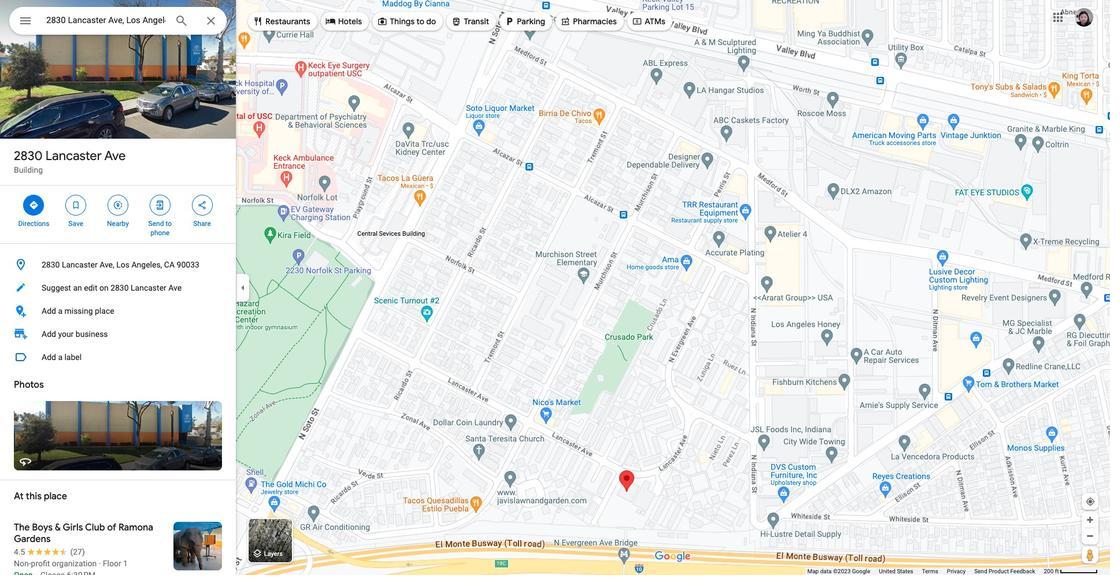 Task type: vqa. For each thing, say whether or not it's contained in the screenshot.
7:04 AM
no



Task type: describe. For each thing, give the bounding box(es) containing it.
add for add your business
[[42, 330, 56, 339]]


[[19, 13, 32, 29]]


[[71, 199, 81, 212]]

suggest an edit on 2830 lancaster ave
[[42, 283, 182, 293]]

to inside the send to phone
[[166, 220, 172, 228]]

a for missing
[[58, 307, 62, 316]]

gardens
[[14, 534, 51, 546]]

on
[[99, 283, 109, 293]]

 button
[[9, 7, 42, 37]]

angeles,
[[132, 260, 162, 270]]

add a label button
[[0, 346, 236, 369]]

states
[[897, 569, 914, 575]]

 parking
[[504, 15, 545, 28]]

label
[[64, 353, 82, 362]]

footer inside google maps element
[[808, 568, 1044, 576]]

photos
[[14, 379, 44, 391]]

2830 lancaster ave building
[[14, 148, 126, 175]]

4.5
[[14, 548, 25, 557]]

of
[[107, 522, 116, 534]]

google
[[853, 569, 871, 575]]

share
[[193, 220, 211, 228]]

edit
[[84, 283, 97, 293]]

 restaurants
[[253, 15, 310, 28]]

business
[[76, 330, 108, 339]]

 atms
[[632, 15, 666, 28]]

200
[[1044, 569, 1054, 575]]

profit
[[31, 559, 50, 569]]

ave inside 2830 lancaster ave building
[[104, 148, 126, 164]]

 transit
[[451, 15, 489, 28]]

privacy
[[947, 569, 966, 575]]

send to phone
[[148, 220, 172, 237]]

place inside button
[[95, 307, 114, 316]]

ave,
[[100, 260, 114, 270]]

united states
[[879, 569, 914, 575]]


[[561, 15, 571, 28]]


[[325, 15, 336, 28]]

map data ©2023 google
[[808, 569, 871, 575]]

(27)
[[70, 548, 85, 557]]

boys
[[32, 522, 53, 534]]

floor
[[103, 559, 121, 569]]

200 ft
[[1044, 569, 1059, 575]]

parking
[[517, 16, 545, 27]]

at
[[14, 491, 24, 503]]

©2023
[[834, 569, 851, 575]]

add for add a label
[[42, 353, 56, 362]]

map
[[808, 569, 819, 575]]

hotels
[[338, 16, 362, 27]]

lancaster for ave
[[46, 148, 102, 164]]

add for add a missing place
[[42, 307, 56, 316]]

restaurants
[[266, 16, 310, 27]]

add your business
[[42, 330, 108, 339]]

0 horizontal spatial place
[[44, 491, 67, 503]]

save
[[68, 220, 83, 228]]

terms button
[[923, 568, 939, 576]]

ramona
[[119, 522, 153, 534]]

ave inside button
[[168, 283, 182, 293]]

ft
[[1056, 569, 1059, 575]]

to inside  things to do
[[417, 16, 425, 27]]

non-profit organization · floor 1
[[14, 559, 128, 569]]

4.5 stars 27 reviews image
[[14, 547, 85, 558]]

transit
[[464, 16, 489, 27]]

layers
[[264, 551, 283, 558]]


[[155, 199, 165, 212]]

nearby
[[107, 220, 129, 228]]

organization
[[52, 559, 97, 569]]

missing
[[64, 307, 93, 316]]

building
[[14, 165, 43, 175]]

send product feedback
[[975, 569, 1036, 575]]

2830 for ave
[[14, 148, 43, 164]]

1
[[123, 559, 128, 569]]

united states button
[[879, 568, 914, 576]]

privacy button
[[947, 568, 966, 576]]



Task type: locate. For each thing, give the bounding box(es) containing it.
0 vertical spatial lancaster
[[46, 148, 102, 164]]

a left missing
[[58, 307, 62, 316]]

add left your
[[42, 330, 56, 339]]

2830 lancaster ave main content
[[0, 0, 236, 576]]

los
[[116, 260, 130, 270]]

2830 up building
[[14, 148, 43, 164]]

lancaster
[[46, 148, 102, 164], [62, 260, 98, 270], [131, 283, 166, 293]]

ave
[[104, 148, 126, 164], [168, 283, 182, 293]]

a left label
[[58, 353, 62, 362]]

atms
[[645, 16, 666, 27]]

united
[[879, 569, 896, 575]]

2830 inside 2830 lancaster ave, los angeles, ca 90033 button
[[42, 260, 60, 270]]

to
[[417, 16, 425, 27], [166, 220, 172, 228]]

send
[[148, 220, 164, 228], [975, 569, 988, 575]]

1 vertical spatial to
[[166, 220, 172, 228]]

0 vertical spatial a
[[58, 307, 62, 316]]

2 vertical spatial add
[[42, 353, 56, 362]]

phone
[[151, 229, 170, 237]]

3 add from the top
[[42, 353, 56, 362]]

lancaster up an
[[62, 260, 98, 270]]

90033
[[177, 260, 199, 270]]

suggest
[[42, 283, 71, 293]]


[[504, 15, 515, 28]]

2 vertical spatial lancaster
[[131, 283, 166, 293]]

at this place
[[14, 491, 67, 503]]

ave up  in the top left of the page
[[104, 148, 126, 164]]

the
[[14, 522, 30, 534]]

club
[[85, 522, 105, 534]]


[[197, 199, 207, 212]]

1 horizontal spatial ave
[[168, 283, 182, 293]]

things
[[390, 16, 415, 27]]


[[29, 199, 39, 212]]

add a missing place button
[[0, 300, 236, 323]]

 pharmacies
[[561, 15, 617, 28]]

directions
[[18, 220, 49, 228]]

send for send product feedback
[[975, 569, 988, 575]]

actions for 2830 lancaster ave region
[[0, 186, 236, 244]]

0 horizontal spatial ave
[[104, 148, 126, 164]]

place down on
[[95, 307, 114, 316]]

a
[[58, 307, 62, 316], [58, 353, 62, 362]]

none field inside 2830 lancaster ave, los angeles, ca 90033 field
[[46, 13, 165, 27]]

send for send to phone
[[148, 220, 164, 228]]

a for label
[[58, 353, 62, 362]]

to up phone
[[166, 220, 172, 228]]

2830 inside suggest an edit on 2830 lancaster ave button
[[111, 283, 129, 293]]


[[377, 15, 388, 28]]

2830 inside 2830 lancaster ave building
[[14, 148, 43, 164]]

girls
[[63, 522, 83, 534]]

add a label
[[42, 353, 82, 362]]

add a missing place
[[42, 307, 114, 316]]

&
[[55, 522, 61, 534]]

0 horizontal spatial send
[[148, 220, 164, 228]]

your
[[58, 330, 74, 339]]

2830 for ave,
[[42, 260, 60, 270]]

2830
[[14, 148, 43, 164], [42, 260, 60, 270], [111, 283, 129, 293]]

0 vertical spatial 2830
[[14, 148, 43, 164]]

add your business link
[[0, 323, 236, 346]]

a inside add a missing place button
[[58, 307, 62, 316]]

 search field
[[9, 7, 227, 37]]

google maps element
[[0, 0, 1111, 576]]

show street view coverage image
[[1082, 547, 1099, 564]]

1 add from the top
[[42, 307, 56, 316]]

200 ft button
[[1044, 569, 1099, 575]]

terms
[[923, 569, 939, 575]]

footer containing map data ©2023 google
[[808, 568, 1044, 576]]

2830 Lancaster Ave, Los Angeles, CA 90033 field
[[9, 7, 227, 35]]

suggest an edit on 2830 lancaster ave button
[[0, 277, 236, 300]]


[[451, 15, 462, 28]]

the boys & girls club of ramona gardens
[[14, 522, 153, 546]]

footer
[[808, 568, 1044, 576]]

lancaster up 
[[46, 148, 102, 164]]

1 vertical spatial place
[[44, 491, 67, 503]]

1 horizontal spatial place
[[95, 307, 114, 316]]

2830 lancaster ave, los angeles, ca 90033 button
[[0, 253, 236, 277]]

None field
[[46, 13, 165, 27]]

1 a from the top
[[58, 307, 62, 316]]

2 vertical spatial 2830
[[111, 283, 129, 293]]

to left do
[[417, 16, 425, 27]]

data
[[821, 569, 832, 575]]

0 vertical spatial add
[[42, 307, 56, 316]]

1 vertical spatial a
[[58, 353, 62, 362]]

add left label
[[42, 353, 56, 362]]

1 vertical spatial add
[[42, 330, 56, 339]]

send inside button
[[975, 569, 988, 575]]

place right this
[[44, 491, 67, 503]]

send left product
[[975, 569, 988, 575]]

send inside the send to phone
[[148, 220, 164, 228]]

collapse side panel image
[[237, 281, 249, 294]]

product
[[989, 569, 1009, 575]]

1 vertical spatial send
[[975, 569, 988, 575]]

do
[[426, 16, 436, 27]]

feedback
[[1011, 569, 1036, 575]]

add down suggest
[[42, 307, 56, 316]]

google account: michele murakami  
(michele.murakami@adept.ai) image
[[1075, 8, 1094, 26]]

lancaster for ave,
[[62, 260, 98, 270]]

a inside 'add a label' button
[[58, 353, 62, 362]]


[[632, 15, 643, 28]]

1 horizontal spatial send
[[975, 569, 988, 575]]

1 vertical spatial 2830
[[42, 260, 60, 270]]

zoom in image
[[1086, 516, 1095, 525]]

0 vertical spatial ave
[[104, 148, 126, 164]]

2830 up suggest
[[42, 260, 60, 270]]

0 horizontal spatial to
[[166, 220, 172, 228]]

1 vertical spatial lancaster
[[62, 260, 98, 270]]

2 a from the top
[[58, 353, 62, 362]]

0 vertical spatial send
[[148, 220, 164, 228]]

add
[[42, 307, 56, 316], [42, 330, 56, 339], [42, 353, 56, 362]]

2 add from the top
[[42, 330, 56, 339]]

lancaster inside 2830 lancaster ave building
[[46, 148, 102, 164]]


[[253, 15, 263, 28]]

non-
[[14, 559, 31, 569]]

this
[[26, 491, 42, 503]]


[[113, 199, 123, 212]]

2830 right on
[[111, 283, 129, 293]]

lancaster down angeles, in the left of the page
[[131, 283, 166, 293]]

2830 lancaster ave, los angeles, ca 90033
[[42, 260, 199, 270]]

0 vertical spatial place
[[95, 307, 114, 316]]

 hotels
[[325, 15, 362, 28]]

pharmacies
[[573, 16, 617, 27]]

an
[[73, 283, 82, 293]]

ca
[[164, 260, 175, 270]]

zoom out image
[[1086, 532, 1095, 541]]

·
[[99, 559, 101, 569]]

show your location image
[[1086, 497, 1096, 507]]

ave down ca
[[168, 283, 182, 293]]

send product feedback button
[[975, 568, 1036, 576]]

1 horizontal spatial to
[[417, 16, 425, 27]]

0 vertical spatial to
[[417, 16, 425, 27]]

send up phone
[[148, 220, 164, 228]]

1 vertical spatial ave
[[168, 283, 182, 293]]



